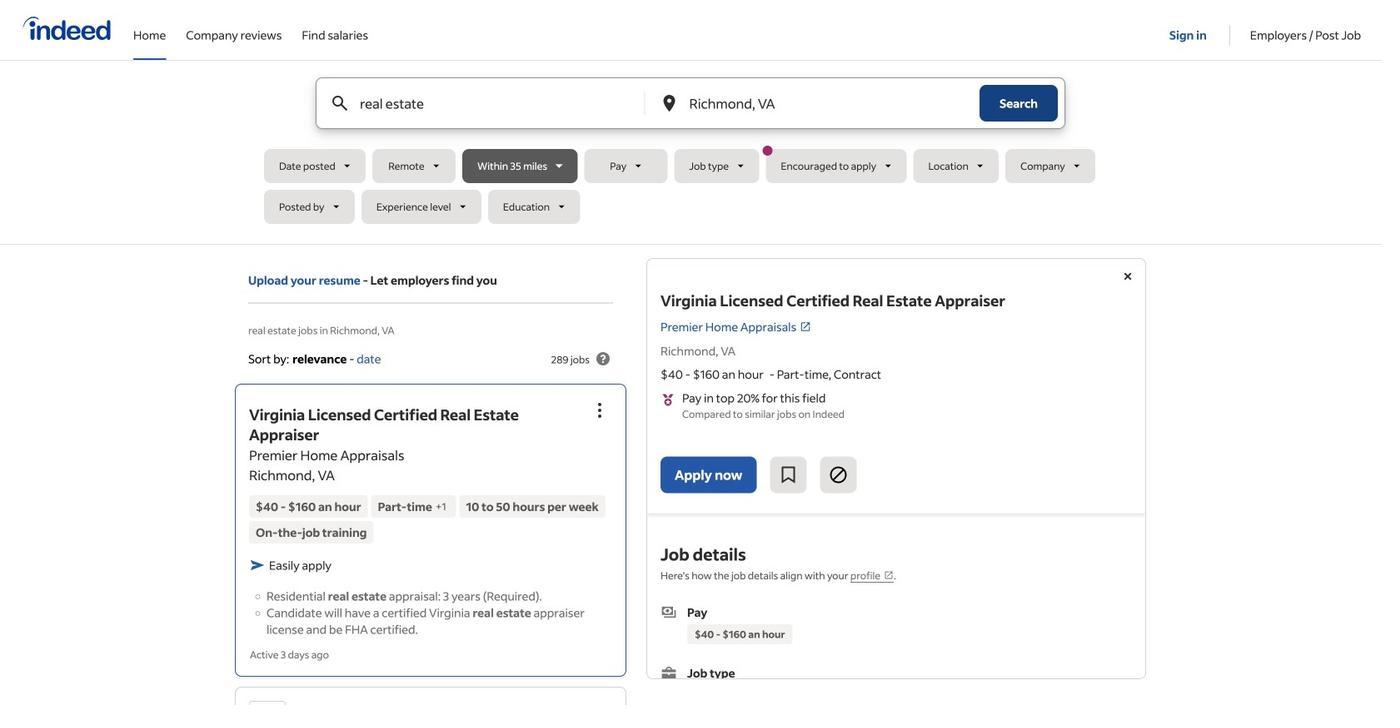 Task type: vqa. For each thing, say whether or not it's contained in the screenshot.
1st K- from the top of the page
no



Task type: describe. For each thing, give the bounding box(es) containing it.
not interested image
[[828, 465, 848, 485]]

job actions for virginia licensed certified real estate appraiser is collapsed image
[[590, 401, 610, 421]]

close job details image
[[1118, 267, 1138, 287]]

premier home appraisals (opens in a new tab) image
[[800, 321, 811, 333]]



Task type: locate. For each thing, give the bounding box(es) containing it.
None search field
[[264, 77, 1117, 231]]

job preferences (opens in a new window) image
[[884, 570, 894, 580]]

help icon image
[[593, 349, 613, 369]]

search: Job title, keywords, or company text field
[[357, 78, 617, 128]]

Edit location text field
[[686, 78, 946, 128]]

save this job image
[[778, 465, 798, 485]]



